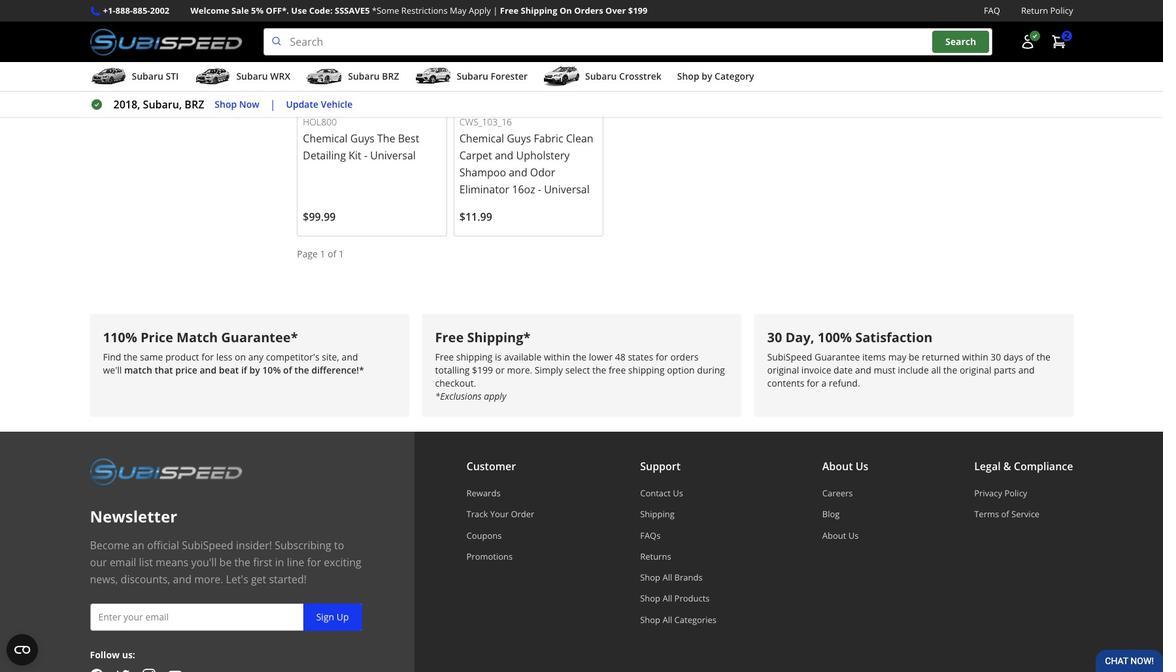 Task type: vqa. For each thing, say whether or not it's contained in the screenshot.
CONTACT US link
yes



Task type: locate. For each thing, give the bounding box(es) containing it.
0 horizontal spatial |
[[270, 98, 276, 112]]

search button
[[932, 31, 989, 53]]

subispeed logo image up 'newsletter'
[[90, 458, 242, 486]]

coupons
[[466, 530, 502, 542]]

0 vertical spatial |
[[493, 5, 498, 16]]

3 subaru from the left
[[348, 70, 380, 82]]

we'll
[[103, 364, 122, 377]]

returns link
[[640, 551, 717, 563]]

subispeed up you'll
[[182, 539, 233, 553]]

brz right subaru,
[[185, 98, 204, 112]]

0 horizontal spatial -
[[364, 148, 368, 163]]

1 horizontal spatial subispeed
[[767, 351, 812, 364]]

1 vertical spatial about
[[822, 530, 846, 542]]

blog
[[822, 509, 840, 521]]

on
[[560, 5, 572, 16]]

coupons link
[[466, 530, 534, 542]]

for inside free shipping* free shipping is available within the lower 48 states for orders totalling $199 or more. simply select the free shipping option during checkout. *exclusions apply
[[656, 351, 668, 364]]

1 subispeed logo image from the top
[[90, 28, 242, 56]]

shipping down states
[[628, 364, 665, 377]]

track your order
[[466, 509, 534, 521]]

list
[[139, 556, 153, 570]]

subispeed logo image
[[90, 28, 242, 56], [90, 458, 242, 486]]

of right days
[[1026, 351, 1034, 364]]

code:
[[309, 5, 333, 16]]

by
[[702, 70, 712, 82], [249, 364, 260, 377]]

cws_103_16
[[459, 116, 512, 128]]

shop down 'returns'
[[640, 572, 660, 584]]

subaru for subaru brz
[[348, 70, 380, 82]]

subaru left sti
[[132, 70, 163, 82]]

0 horizontal spatial universal
[[370, 148, 416, 163]]

shop for shop now
[[215, 98, 237, 110]]

match that price and beat if by 10% of the difference!*
[[124, 364, 364, 377]]

universal inside 1 in stock hol800 chemical guys the best detailing kit - universal
[[370, 148, 416, 163]]

1 horizontal spatial chemical
[[459, 131, 504, 146]]

days
[[1004, 351, 1023, 364]]

0 vertical spatial about
[[822, 460, 853, 474]]

0 horizontal spatial 1
[[303, 99, 308, 112]]

more. down available
[[507, 364, 532, 377]]

0 horizontal spatial within
[[544, 351, 570, 364]]

button image
[[1020, 34, 1035, 50]]

0 vertical spatial be
[[909, 351, 920, 364]]

universal inside cws_103_16 chemical guys fabric clean carpet and upholstery shampoo and odor eliminator 16oz - universal
[[544, 182, 590, 197]]

4 subaru from the left
[[457, 70, 488, 82]]

2 button
[[1044, 29, 1073, 55]]

and down means at the bottom left
[[173, 573, 192, 587]]

all left brands
[[663, 572, 672, 584]]

be up let's
[[219, 556, 232, 570]]

about down blog
[[822, 530, 846, 542]]

search input field
[[263, 28, 992, 56]]

use
[[291, 5, 307, 16]]

the right all at the bottom right of page
[[943, 364, 957, 377]]

of right terms
[[1001, 509, 1009, 521]]

*some
[[372, 5, 399, 16]]

0 vertical spatial -
[[364, 148, 368, 163]]

fabric
[[534, 131, 563, 146]]

products
[[674, 593, 710, 605]]

2 subaru from the left
[[236, 70, 268, 82]]

the up let's
[[234, 556, 250, 570]]

0 horizontal spatial chemical
[[303, 131, 348, 146]]

1 horizontal spatial within
[[962, 351, 988, 364]]

0 horizontal spatial guys
[[350, 131, 375, 146]]

youtube logo image
[[168, 669, 181, 673]]

shop for shop all products
[[640, 593, 660, 605]]

more.
[[507, 364, 532, 377], [194, 573, 223, 587]]

may
[[450, 5, 467, 16]]

2 chemical from the left
[[459, 131, 504, 146]]

shipping down contact
[[640, 509, 675, 521]]

1 horizontal spatial guys
[[507, 131, 531, 146]]

an
[[132, 539, 144, 553]]

chemical up detailing
[[303, 131, 348, 146]]

the inside become an official subispeed insider! subscribing to our email list means you'll be the first in line for exciting news, discounts, and more. let's get started!
[[234, 556, 250, 570]]

2 vertical spatial free
[[435, 351, 454, 364]]

$99.99
[[303, 210, 336, 224]]

insider!
[[236, 539, 272, 553]]

for inside 30 day, 100% satisfaction subispeed guarantee items may be returned within 30 days of the original invoice date and must include all the original parts and contents for a refund.
[[807, 377, 819, 390]]

- right 16oz
[[538, 182, 541, 197]]

subaru up vehicle
[[348, 70, 380, 82]]

| right apply
[[493, 5, 498, 16]]

original left parts
[[960, 364, 992, 377]]

us
[[856, 460, 869, 474], [673, 488, 683, 500], [848, 530, 859, 542]]

1 within from the left
[[544, 351, 570, 364]]

1 horizontal spatial policy
[[1050, 5, 1073, 16]]

shop inside dropdown button
[[677, 70, 699, 82]]

1 vertical spatial subispeed
[[182, 539, 233, 553]]

$199 inside free shipping* free shipping is available within the lower 48 states for orders totalling $199 or more. simply select the free shipping option during checkout. *exclusions apply
[[472, 364, 493, 377]]

2 vertical spatial all
[[663, 614, 672, 626]]

subaru left forester
[[457, 70, 488, 82]]

policy up "2"
[[1050, 5, 1073, 16]]

1 vertical spatial 30
[[991, 351, 1001, 364]]

1 vertical spatial $199
[[472, 364, 493, 377]]

about us down blog link
[[822, 530, 859, 542]]

subispeed logo image down 2002
[[90, 28, 242, 56]]

faq
[[984, 5, 1000, 16]]

subaru up now
[[236, 70, 268, 82]]

upholstery
[[516, 148, 570, 163]]

subaru crosstrek
[[585, 70, 662, 82]]

policy up the terms of service link
[[1005, 488, 1027, 500]]

0 vertical spatial policy
[[1050, 5, 1073, 16]]

for left a
[[807, 377, 819, 390]]

chemical down cws_103_16
[[459, 131, 504, 146]]

0 vertical spatial shipping
[[521, 5, 557, 16]]

and down days
[[1018, 364, 1035, 377]]

same
[[140, 351, 163, 364]]

1 vertical spatial all
[[663, 593, 672, 605]]

shop left now
[[215, 98, 237, 110]]

within up simply
[[544, 351, 570, 364]]

1 vertical spatial be
[[219, 556, 232, 570]]

30 up parts
[[991, 351, 1001, 364]]

0 vertical spatial subispeed logo image
[[90, 28, 242, 56]]

for
[[202, 351, 214, 364], [656, 351, 668, 364], [807, 377, 819, 390], [307, 556, 321, 570]]

for right line
[[307, 556, 321, 570]]

over
[[605, 5, 626, 16]]

policy
[[1050, 5, 1073, 16], [1005, 488, 1027, 500]]

0 horizontal spatial $199
[[472, 364, 493, 377]]

us up careers "link" at the bottom of the page
[[856, 460, 869, 474]]

0 horizontal spatial subispeed
[[182, 539, 233, 553]]

the down the lower
[[592, 364, 606, 377]]

1 about from the top
[[822, 460, 853, 474]]

universal down the
[[370, 148, 416, 163]]

be up include
[[909, 351, 920, 364]]

about up careers at the right bottom
[[822, 460, 853, 474]]

shop left the category
[[677, 70, 699, 82]]

1 vertical spatial more.
[[194, 573, 223, 587]]

0 vertical spatial about us
[[822, 460, 869, 474]]

0 horizontal spatial policy
[[1005, 488, 1027, 500]]

all down shop all brands
[[663, 593, 672, 605]]

hol800
[[303, 116, 337, 128]]

1 vertical spatial |
[[270, 98, 276, 112]]

by right if
[[249, 364, 260, 377]]

1 horizontal spatial $199
[[628, 5, 648, 16]]

free
[[500, 5, 519, 16], [435, 329, 464, 346], [435, 351, 454, 364]]

checkout.
[[435, 377, 476, 390]]

1 horizontal spatial by
[[702, 70, 712, 82]]

1 horizontal spatial original
[[960, 364, 992, 377]]

in
[[275, 556, 284, 570]]

brz left a subaru forester thumbnail image
[[382, 70, 399, 82]]

subaru sti button
[[90, 65, 179, 91]]

returns
[[640, 551, 671, 563]]

a subaru brz thumbnail image image
[[306, 67, 343, 86]]

brz inside dropdown button
[[382, 70, 399, 82]]

0 horizontal spatial more.
[[194, 573, 223, 587]]

twitter logo image
[[116, 669, 129, 673]]

about
[[822, 460, 853, 474], [822, 530, 846, 542]]

the up select
[[573, 351, 587, 364]]

| right now
[[270, 98, 276, 112]]

chemical
[[303, 131, 348, 146], [459, 131, 504, 146]]

1 vertical spatial -
[[538, 182, 541, 197]]

5 subaru from the left
[[585, 70, 617, 82]]

Enter your email text field
[[90, 604, 362, 632]]

and inside become an official subispeed insider! subscribing to our email list means you'll be the first in line for exciting news, discounts, and more. let's get started!
[[173, 573, 192, 587]]

$199
[[628, 5, 648, 16], [472, 364, 493, 377]]

us down blog link
[[848, 530, 859, 542]]

$199 right over on the top right of page
[[628, 5, 648, 16]]

1 all from the top
[[663, 572, 672, 584]]

more. inside become an official subispeed insider! subscribing to our email list means you'll be the first in line for exciting news, discounts, and more. let's get started!
[[194, 573, 223, 587]]

0 vertical spatial universal
[[370, 148, 416, 163]]

0 vertical spatial more.
[[507, 364, 532, 377]]

1 vertical spatial subispeed logo image
[[90, 458, 242, 486]]

1 horizontal spatial universal
[[544, 182, 590, 197]]

1 guys from the left
[[350, 131, 375, 146]]

by inside shop by category dropdown button
[[702, 70, 712, 82]]

2 within from the left
[[962, 351, 988, 364]]

1 in stock hol800 chemical guys the best detailing kit - universal
[[303, 99, 419, 163]]

2 all from the top
[[663, 593, 672, 605]]

line
[[287, 556, 304, 570]]

support
[[640, 460, 681, 474]]

sign up button
[[303, 604, 362, 632]]

- right the kit
[[364, 148, 368, 163]]

1 horizontal spatial more.
[[507, 364, 532, 377]]

1 vertical spatial shipping
[[628, 364, 665, 377]]

30 day, 100% satisfaction subispeed guarantee items may be returned within 30 days of the original invoice date and must include all the original parts and contents for a refund.
[[767, 329, 1051, 390]]

all for products
[[663, 593, 672, 605]]

guys up the kit
[[350, 131, 375, 146]]

1 horizontal spatial 1
[[320, 248, 325, 260]]

sign up
[[316, 611, 349, 624]]

0 horizontal spatial 30
[[767, 329, 782, 346]]

all down shop all products
[[663, 614, 672, 626]]

of down 'competitor's'
[[283, 364, 292, 377]]

for right states
[[656, 351, 668, 364]]

0 vertical spatial all
[[663, 572, 672, 584]]

universal down odor
[[544, 182, 590, 197]]

1 horizontal spatial brz
[[382, 70, 399, 82]]

stock
[[322, 99, 347, 112]]

shipping link
[[640, 509, 717, 521]]

1 vertical spatial free
[[435, 329, 464, 346]]

original up contents
[[767, 364, 799, 377]]

chemical guys the best detailing kit - universal image
[[303, 0, 441, 99]]

may
[[888, 351, 906, 364]]

0 vertical spatial by
[[702, 70, 712, 82]]

1 vertical spatial universal
[[544, 182, 590, 197]]

subispeed down day,
[[767, 351, 812, 364]]

5%
[[251, 5, 264, 16]]

within right returned
[[962, 351, 988, 364]]

0 vertical spatial subispeed
[[767, 351, 812, 364]]

welcome sale 5% off*. use code: sssave5
[[190, 5, 370, 16]]

1 horizontal spatial -
[[538, 182, 541, 197]]

2 subispeed logo image from the top
[[90, 458, 242, 486]]

110%
[[103, 329, 137, 346]]

apply
[[484, 390, 506, 403]]

0 vertical spatial brz
[[382, 70, 399, 82]]

1 horizontal spatial shipping
[[628, 364, 665, 377]]

product
[[165, 351, 199, 364]]

us up shipping link
[[673, 488, 683, 500]]

apply
[[469, 5, 491, 16]]

3 all from the top
[[663, 614, 672, 626]]

1 about us from the top
[[822, 460, 869, 474]]

within inside free shipping* free shipping is available within the lower 48 states for orders totalling $199 or more. simply select the free shipping option during checkout. *exclusions apply
[[544, 351, 570, 364]]

return
[[1021, 5, 1048, 16]]

1 vertical spatial us
[[673, 488, 683, 500]]

the up match
[[124, 351, 138, 364]]

30
[[767, 329, 782, 346], [991, 351, 1001, 364]]

be
[[909, 351, 920, 364], [219, 556, 232, 570]]

about us up careers "link" at the bottom of the page
[[822, 460, 869, 474]]

forester
[[491, 70, 528, 82]]

$199 left or
[[472, 364, 493, 377]]

within
[[544, 351, 570, 364], [962, 351, 988, 364]]

for inside become an official subispeed insider! subscribing to our email list means you'll be the first in line for exciting news, discounts, and more. let's get started!
[[307, 556, 321, 570]]

shipping left is
[[456, 351, 493, 364]]

0 vertical spatial shipping
[[456, 351, 493, 364]]

competitor's
[[266, 351, 320, 364]]

chemical inside 1 in stock hol800 chemical guys the best detailing kit - universal
[[303, 131, 348, 146]]

shop by category
[[677, 70, 754, 82]]

0 horizontal spatial be
[[219, 556, 232, 570]]

faq link
[[984, 4, 1000, 18]]

of inside 30 day, 100% satisfaction subispeed guarantee items may be returned within 30 days of the original invoice date and must include all the original parts and contents for a refund.
[[1026, 351, 1034, 364]]

subaru wrx button
[[194, 65, 290, 91]]

subaru for subaru sti
[[132, 70, 163, 82]]

and up difference!*
[[342, 351, 358, 364]]

1 vertical spatial about us
[[822, 530, 859, 542]]

1 vertical spatial brz
[[185, 98, 204, 112]]

1 chemical from the left
[[303, 131, 348, 146]]

2 guys from the left
[[507, 131, 531, 146]]

returned
[[922, 351, 960, 364]]

1 vertical spatial policy
[[1005, 488, 1027, 500]]

page 1 of 1
[[297, 248, 344, 260]]

30 left day,
[[767, 329, 782, 346]]

shop down shop all products
[[640, 614, 660, 626]]

shop down shop all brands
[[640, 593, 660, 605]]

subaru left crosstrek
[[585, 70, 617, 82]]

$11.99
[[459, 210, 492, 224]]

1 subaru from the left
[[132, 70, 163, 82]]

of
[[328, 248, 336, 260], [1026, 351, 1034, 364], [283, 364, 292, 377], [1001, 509, 1009, 521]]

guys up upholstery
[[507, 131, 531, 146]]

1 inside 1 in stock hol800 chemical guys the best detailing kit - universal
[[303, 99, 308, 112]]

1 vertical spatial shipping
[[640, 509, 675, 521]]

2 vertical spatial us
[[848, 530, 859, 542]]

0 horizontal spatial original
[[767, 364, 799, 377]]

for left less
[[202, 351, 214, 364]]

more. down you'll
[[194, 573, 223, 587]]

any
[[248, 351, 264, 364]]

become an official subispeed insider! subscribing to our email list means you'll be the first in line for exciting news, discounts, and more. let's get started!
[[90, 539, 361, 587]]

brz
[[382, 70, 399, 82], [185, 98, 204, 112]]

subaru wrx
[[236, 70, 290, 82]]

shipping left on
[[521, 5, 557, 16]]

page
[[297, 248, 318, 260]]

by left the category
[[702, 70, 712, 82]]

guarantee
[[815, 351, 860, 364]]

1 horizontal spatial be
[[909, 351, 920, 364]]

0 horizontal spatial by
[[249, 364, 260, 377]]

contact
[[640, 488, 671, 500]]

about us
[[822, 460, 869, 474], [822, 530, 859, 542]]

return policy link
[[1021, 4, 1073, 18]]



Task type: describe. For each thing, give the bounding box(es) containing it.
0 vertical spatial free
[[500, 5, 519, 16]]

subaru sti
[[132, 70, 179, 82]]

us for about us link
[[848, 530, 859, 542]]

a subaru sti thumbnail image image
[[90, 67, 127, 86]]

10%
[[262, 364, 281, 377]]

2
[[1064, 30, 1069, 42]]

2 about us from the top
[[822, 530, 859, 542]]

promotions
[[466, 551, 513, 563]]

contents
[[767, 377, 804, 390]]

wrx
[[270, 70, 290, 82]]

the
[[377, 131, 395, 146]]

the down 'competitor's'
[[294, 364, 309, 377]]

0 horizontal spatial shipping
[[521, 5, 557, 16]]

more. inside free shipping* free shipping is available within the lower 48 states for orders totalling $199 or more. simply select the free shipping option during checkout. *exclusions apply
[[507, 364, 532, 377]]

carpet
[[459, 148, 492, 163]]

service
[[1012, 509, 1040, 521]]

2 original from the left
[[960, 364, 992, 377]]

all
[[931, 364, 941, 377]]

1 vertical spatial by
[[249, 364, 260, 377]]

2 horizontal spatial 1
[[339, 248, 344, 260]]

*some restrictions may apply | free shipping on orders over $199
[[372, 5, 648, 16]]

privacy policy link
[[974, 488, 1073, 500]]

- inside 1 in stock hol800 chemical guys the best detailing kit - universal
[[364, 148, 368, 163]]

shop all brands link
[[640, 572, 717, 584]]

and up shampoo
[[495, 148, 513, 163]]

the inside find the same product for less on any competitor's site, and we'll
[[124, 351, 138, 364]]

0 horizontal spatial shipping
[[456, 351, 493, 364]]

chemical inside cws_103_16 chemical guys fabric clean carpet and upholstery shampoo and odor eliminator 16oz - universal
[[459, 131, 504, 146]]

shop for shop all categories
[[640, 614, 660, 626]]

category
[[715, 70, 754, 82]]

0 horizontal spatial brz
[[185, 98, 204, 112]]

0 vertical spatial $199
[[628, 5, 648, 16]]

subispeed inside 30 day, 100% satisfaction subispeed guarantee items may be returned within 30 days of the original invoice date and must include all the original parts and contents for a refund.
[[767, 351, 812, 364]]

during
[[697, 364, 725, 377]]

track
[[466, 509, 488, 521]]

subaru forester
[[457, 70, 528, 82]]

update
[[286, 98, 318, 110]]

shop for shop all brands
[[640, 572, 660, 584]]

all for categories
[[663, 614, 672, 626]]

legal & compliance
[[974, 460, 1073, 474]]

open widget image
[[7, 635, 38, 666]]

guarantee*
[[221, 329, 298, 346]]

email
[[110, 556, 136, 570]]

include
[[898, 364, 929, 377]]

search
[[945, 36, 976, 48]]

vehicle
[[321, 98, 353, 110]]

within inside 30 day, 100% satisfaction subispeed guarantee items may be returned within 30 days of the original invoice date and must include all the original parts and contents for a refund.
[[962, 351, 988, 364]]

match
[[124, 364, 152, 377]]

1 horizontal spatial |
[[493, 5, 498, 16]]

clean
[[566, 131, 593, 146]]

is
[[495, 351, 502, 364]]

shop for shop by category
[[677, 70, 699, 82]]

for inside find the same product for less on any competitor's site, and we'll
[[202, 351, 214, 364]]

and inside find the same product for less on any competitor's site, and we'll
[[342, 351, 358, 364]]

restrictions
[[401, 5, 448, 16]]

a subaru crosstrek thumbnail image image
[[543, 67, 580, 86]]

option
[[667, 364, 695, 377]]

a subaru wrx thumbnail image image
[[194, 67, 231, 86]]

100%
[[818, 329, 852, 346]]

compliance
[[1014, 460, 1073, 474]]

discounts,
[[121, 573, 170, 587]]

subaru crosstrek button
[[543, 65, 662, 91]]

be inside become an official subispeed insider! subscribing to our email list means you'll be the first in line for exciting news, discounts, and more. let's get started!
[[219, 556, 232, 570]]

up
[[337, 611, 349, 624]]

and left beat
[[200, 364, 217, 377]]

eliminator
[[459, 182, 509, 197]]

privacy policy
[[974, 488, 1027, 500]]

sti
[[166, 70, 179, 82]]

guys inside 1 in stock hol800 chemical guys the best detailing kit - universal
[[350, 131, 375, 146]]

- inside cws_103_16 chemical guys fabric clean carpet and upholstery shampoo and odor eliminator 16oz - universal
[[538, 182, 541, 197]]

less
[[216, 351, 232, 364]]

shop all products link
[[640, 593, 717, 605]]

subaru for subaru crosstrek
[[585, 70, 617, 82]]

guys inside cws_103_16 chemical guys fabric clean carpet and upholstery shampoo and odor eliminator 16oz - universal
[[507, 131, 531, 146]]

subispeed inside become an official subispeed insider! subscribing to our email list means you'll be the first in line for exciting news, discounts, and more. let's get started!
[[182, 539, 233, 553]]

best
[[398, 131, 419, 146]]

shop now link
[[215, 97, 259, 112]]

0 vertical spatial 30
[[767, 329, 782, 346]]

*exclusions
[[435, 390, 482, 403]]

return policy
[[1021, 5, 1073, 16]]

policy for privacy policy
[[1005, 488, 1027, 500]]

subaru forester button
[[415, 65, 528, 91]]

0 vertical spatial us
[[856, 460, 869, 474]]

careers link
[[822, 488, 869, 500]]

exciting
[[324, 556, 361, 570]]

beat
[[219, 364, 239, 377]]

+1-888-885-2002 link
[[103, 4, 170, 18]]

a subaru forester thumbnail image image
[[415, 67, 451, 86]]

be inside 30 day, 100% satisfaction subispeed guarantee items may be returned within 30 days of the original invoice date and must include all the original parts and contents for a refund.
[[909, 351, 920, 364]]

follow us:
[[90, 649, 135, 662]]

shipping*
[[467, 329, 531, 346]]

you'll
[[191, 556, 217, 570]]

1 horizontal spatial shipping
[[640, 509, 675, 521]]

find the same product for less on any competitor's site, and we'll
[[103, 351, 358, 377]]

update vehicle button
[[286, 97, 353, 112]]

subaru,
[[143, 98, 182, 112]]

update vehicle
[[286, 98, 353, 110]]

and down items
[[855, 364, 871, 377]]

detailing
[[303, 148, 346, 163]]

2018,
[[113, 98, 140, 112]]

instagram logo image
[[142, 669, 155, 673]]

invoice
[[801, 364, 831, 377]]

sale
[[231, 5, 249, 16]]

become
[[90, 539, 129, 553]]

shop all brands
[[640, 572, 703, 584]]

of right page
[[328, 248, 336, 260]]

price
[[141, 329, 173, 346]]

on
[[235, 351, 246, 364]]

a
[[821, 377, 827, 390]]

chemical guys fabric clean carpet and upholstery shampoo and odor eliminator 16oz - universal image
[[459, 0, 598, 99]]

and up 16oz
[[509, 165, 527, 180]]

states
[[628, 351, 653, 364]]

us for the "contact us" link in the bottom right of the page
[[673, 488, 683, 500]]

categories
[[674, 614, 717, 626]]

orders
[[670, 351, 699, 364]]

contact us link
[[640, 488, 717, 500]]

free
[[609, 364, 626, 377]]

the right days
[[1037, 351, 1051, 364]]

must
[[874, 364, 896, 377]]

subaru for subaru forester
[[457, 70, 488, 82]]

in
[[311, 99, 320, 112]]

facebook logo image
[[90, 669, 103, 673]]

terms of service link
[[974, 509, 1073, 521]]

1 horizontal spatial 30
[[991, 351, 1001, 364]]

brands
[[674, 572, 703, 584]]

policy for return policy
[[1050, 5, 1073, 16]]

totalling
[[435, 364, 470, 377]]

1 original from the left
[[767, 364, 799, 377]]

2 about from the top
[[822, 530, 846, 542]]

or
[[495, 364, 505, 377]]

rewards link
[[466, 488, 534, 500]]

subscribing
[[275, 539, 331, 553]]

lower
[[589, 351, 613, 364]]

subaru brz
[[348, 70, 399, 82]]

110% price match guarantee*
[[103, 329, 298, 346]]

all for brands
[[663, 572, 672, 584]]

shampoo
[[459, 165, 506, 180]]

subaru for subaru wrx
[[236, 70, 268, 82]]

shop all products
[[640, 593, 710, 605]]



